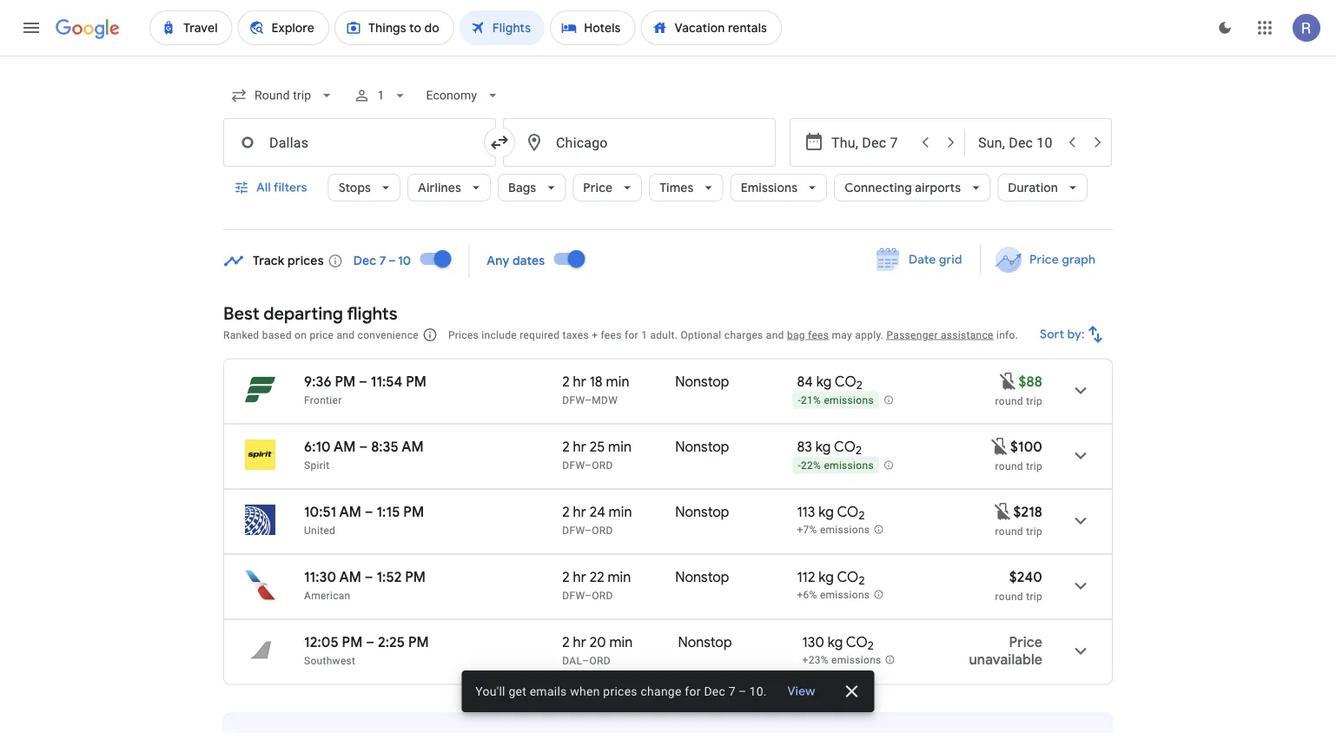 Task type: vqa. For each thing, say whether or not it's contained in the screenshot.
$100
yes



Task type: describe. For each thing, give the bounding box(es) containing it.
date grid
[[909, 252, 963, 268]]

kg for 112
[[819, 568, 834, 586]]

Arrival time: 2:25 PM. text field
[[378, 634, 429, 652]]

dfw for 2 hr 25 min
[[563, 459, 585, 472]]

ord for 24
[[592, 525, 613, 537]]

united
[[304, 525, 336, 537]]

grid
[[940, 252, 963, 268]]

84
[[797, 373, 814, 391]]

southwest
[[304, 655, 356, 667]]

round for $218
[[996, 525, 1024, 538]]

pm right "9:36"
[[335, 373, 356, 391]]

130
[[803, 634, 825, 652]]

ord for 25
[[592, 459, 613, 472]]

change
[[641, 685, 682, 699]]

change appearance image
[[1205, 7, 1247, 49]]

113
[[797, 503, 816, 521]]

$100
[[1011, 438, 1043, 456]]

any
[[487, 253, 510, 269]]

main menu image
[[21, 17, 42, 38]]

11:30 am – 1:52 pm american
[[304, 568, 426, 602]]

pm for 2:25 pm
[[408, 634, 429, 652]]

stops button
[[328, 167, 401, 209]]

Return text field
[[979, 119, 1059, 166]]

1:52
[[377, 568, 402, 586]]

9:36 pm – 11:54 pm frontier
[[304, 373, 427, 406]]

best departing flights main content
[[223, 238, 1114, 734]]

Departure time: 9:36 PM. text field
[[304, 373, 356, 391]]

pm for 1:15 pm
[[404, 503, 424, 521]]

7 – 10.
[[729, 685, 767, 699]]

co for 83
[[834, 438, 856, 456]]

co for 112
[[837, 568, 859, 586]]

22%
[[801, 460, 822, 472]]

2 inside 2 hr 20 min dal – ord
[[563, 634, 570, 652]]

hr for 24
[[573, 503, 587, 521]]

nonstop for 2 hr 20 min
[[678, 634, 732, 652]]

you'll
[[476, 685, 506, 699]]

6:10
[[304, 438, 331, 456]]

this price for this flight doesn't include overhead bin access. if you need a carry-on bag, use the bags filter to update prices. image for $218
[[993, 501, 1014, 522]]

6:10 am – 8:35 am spirit
[[304, 438, 424, 472]]

7 – 10
[[380, 253, 411, 269]]

84 kg co 2
[[797, 373, 863, 393]]

– inside '9:36 pm – 11:54 pm frontier'
[[359, 373, 368, 391]]

18
[[590, 373, 603, 391]]

all filters button
[[223, 167, 321, 209]]

best
[[223, 303, 260, 325]]

connecting airports button
[[835, 167, 991, 209]]

sort
[[1041, 327, 1065, 342]]

passenger
[[887, 329, 939, 341]]

charges
[[725, 329, 764, 341]]

112 kg co 2
[[797, 568, 865, 589]]

Departure text field
[[832, 119, 912, 166]]

– inside the 2 hr 22 min dfw – ord
[[585, 590, 592, 602]]

1:15
[[377, 503, 400, 521]]

2 hr 24 min dfw – ord
[[563, 503, 632, 537]]

min for 2 hr 24 min
[[609, 503, 632, 521]]

+6%
[[797, 590, 818, 602]]

mdw
[[592, 394, 618, 406]]

2 hr 22 min dfw – ord
[[563, 568, 631, 602]]

$88
[[1019, 373, 1043, 391]]

flights
[[347, 303, 398, 325]]

price for price unavailable
[[1010, 634, 1043, 652]]

find the best price region
[[223, 238, 1114, 289]]

prices inside view status
[[604, 685, 638, 699]]

connecting airports
[[845, 180, 962, 196]]

+23%
[[803, 655, 829, 667]]

ranked based on price and convenience
[[223, 329, 419, 341]]

2 inside 2 hr 24 min dfw – ord
[[563, 503, 570, 521]]

airlines
[[418, 180, 462, 196]]

departing
[[264, 303, 343, 325]]

required
[[520, 329, 560, 341]]

2 fees from the left
[[808, 329, 829, 341]]

date
[[909, 252, 937, 268]]

11:54
[[371, 373, 403, 391]]

american
[[304, 590, 351, 602]]

sort by: button
[[1034, 314, 1114, 356]]

round for $100
[[996, 460, 1024, 472]]

$240 round trip
[[996, 568, 1043, 603]]

nonstop flight. element for 2 hr 22 min
[[676, 568, 730, 589]]

83 kg co 2
[[797, 438, 862, 458]]

1 button
[[346, 75, 416, 116]]

times
[[660, 180, 694, 196]]

113 kg co 2
[[797, 503, 865, 523]]

– inside 11:30 am – 1:52 pm american
[[365, 568, 373, 586]]

round trip for $218
[[996, 525, 1043, 538]]

you'll get emails when prices change for dec 7 – 10.
[[476, 685, 767, 699]]

date grid button
[[864, 244, 977, 276]]

by:
[[1068, 327, 1086, 342]]

am for 1:52 pm
[[339, 568, 362, 586]]

- for 83
[[798, 460, 801, 472]]

round trip for $100
[[996, 460, 1043, 472]]

$240
[[1010, 568, 1043, 586]]

+23% emissions
[[803, 655, 882, 667]]

when
[[570, 685, 600, 699]]

240 US dollars text field
[[1010, 568, 1043, 586]]

am for 1:15 pm
[[339, 503, 362, 521]]

2 hr 20 min dal – ord
[[563, 634, 633, 667]]

trip for $100
[[1027, 460, 1043, 472]]

ord for 22
[[592, 590, 613, 602]]

nonstop flight. element for 2 hr 25 min
[[676, 438, 730, 459]]

12:05
[[304, 634, 339, 652]]

connecting
[[845, 180, 913, 196]]

hr for 22
[[573, 568, 587, 586]]

learn more about tracked prices image
[[328, 253, 343, 269]]

frontier
[[304, 394, 342, 406]]

emails
[[530, 685, 567, 699]]

total duration 2 hr 20 min. element
[[563, 634, 678, 654]]

for for 1
[[625, 329, 639, 341]]

pm for 11:54 pm
[[406, 373, 427, 391]]

leaves dallas/fort worth international airport at 10:51 am on thursday, december 7 and arrives at o'hare international airport at 1:15 pm on thursday, december 7. element
[[304, 503, 424, 521]]

1 and from the left
[[337, 329, 355, 341]]

Arrival time: 1:15 PM. text field
[[377, 503, 424, 521]]

2 hr 18 min dfw – mdw
[[563, 373, 630, 406]]

pm up southwest
[[342, 634, 363, 652]]

price for price
[[584, 180, 613, 196]]

min for 2 hr 22 min
[[608, 568, 631, 586]]

nonstop for 2 hr 22 min
[[676, 568, 730, 586]]

24
[[590, 503, 606, 521]]

co for 113
[[837, 503, 859, 521]]

price button
[[573, 167, 643, 209]]

none text field inside search field
[[223, 118, 496, 167]]

1 fees from the left
[[601, 329, 622, 341]]

dec inside view status
[[704, 685, 726, 699]]

hr for 20
[[573, 634, 587, 652]]

passenger assistance button
[[887, 329, 994, 341]]

min for 2 hr 20 min
[[610, 634, 633, 652]]

min for 2 hr 18 min
[[606, 373, 630, 391]]

Departure time: 11:30 AM. text field
[[304, 568, 362, 586]]

leaves dallas/fort worth international airport at 11:30 am on thursday, december 7 and arrives at o'hare international airport at 1:52 pm on thursday, december 7. element
[[304, 568, 426, 586]]

+7%
[[797, 524, 818, 537]]

Departure time: 6:10 AM. text field
[[304, 438, 356, 456]]

– inside the 2 hr 25 min dfw – ord
[[585, 459, 592, 472]]



Task type: locate. For each thing, give the bounding box(es) containing it.
pm right the 11:54
[[406, 373, 427, 391]]

loading results progress bar
[[0, 56, 1337, 59]]

co inside 84 kg co 2
[[835, 373, 857, 391]]

3 dfw from the top
[[563, 525, 585, 537]]

ord inside 2 hr 20 min dal – ord
[[590, 655, 611, 667]]

round trip down 100 us dollars text field
[[996, 460, 1043, 472]]

prices include required taxes + fees for 1 adult. optional charges and bag fees may apply. passenger assistance
[[448, 329, 994, 341]]

1 horizontal spatial fees
[[808, 329, 829, 341]]

total duration 2 hr 25 min. element
[[563, 438, 676, 459]]

leaves dallas/fort worth international airport at 9:36 pm on thursday, december 7 and arrives at chicago midway international airport at 11:54 pm on thursday, december 7. element
[[304, 373, 427, 391]]

4 round from the top
[[996, 591, 1024, 603]]

swap origin and destination. image
[[489, 132, 510, 153]]

price for price graph
[[1030, 252, 1059, 268]]

nonstop flight. element for 2 hr 24 min
[[676, 503, 730, 524]]

dfw inside 2 hr 18 min dfw – mdw
[[563, 394, 585, 406]]

this price for this flight doesn't include overhead bin access. if you need a carry-on bag, use the bags filter to update prices. image for $100
[[990, 436, 1011, 457]]

0 vertical spatial dec
[[354, 253, 377, 269]]

apply.
[[856, 329, 884, 341]]

min
[[606, 373, 630, 391], [609, 438, 632, 456], [609, 503, 632, 521], [608, 568, 631, 586], [610, 634, 633, 652]]

nonstop for 2 hr 25 min
[[676, 438, 730, 456]]

2 - from the top
[[798, 460, 801, 472]]

fees right the 'bag'
[[808, 329, 829, 341]]

1 vertical spatial prices
[[604, 685, 638, 699]]

3 round trip from the top
[[996, 525, 1043, 538]]

2 inside the 2 hr 22 min dfw – ord
[[563, 568, 570, 586]]

am for 8:35 am
[[334, 438, 356, 456]]

min inside 2 hr 24 min dfw – ord
[[609, 503, 632, 521]]

trip for $88
[[1027, 395, 1043, 407]]

trip for $218
[[1027, 525, 1043, 538]]

3 round from the top
[[996, 525, 1024, 538]]

0 horizontal spatial prices
[[288, 253, 324, 269]]

nonstop
[[676, 373, 730, 391], [676, 438, 730, 456], [676, 503, 730, 521], [676, 568, 730, 586], [678, 634, 732, 652]]

1 vertical spatial 1
[[642, 329, 648, 341]]

round trip down this price for this flight doesn't include overhead bin access. if you need a carry-on bag, use the bags filter to update prices. image
[[996, 395, 1043, 407]]

dec 7 – 10
[[354, 253, 411, 269]]

– inside 2 hr 20 min dal – ord
[[583, 655, 590, 667]]

– inside 2 hr 18 min dfw – mdw
[[585, 394, 592, 406]]

co inside '113 kg co 2'
[[837, 503, 859, 521]]

emissions for 113
[[820, 524, 870, 537]]

dfw down 'total duration 2 hr 24 min.' element
[[563, 525, 585, 537]]

2 inside 130 kg co 2
[[868, 639, 874, 654]]

1 - from the top
[[798, 395, 801, 407]]

co up -21% emissions
[[835, 373, 857, 391]]

dfw down total duration 2 hr 22 min. element
[[563, 590, 585, 602]]

hr
[[573, 373, 587, 391], [573, 438, 587, 456], [573, 503, 587, 521], [573, 568, 587, 586], [573, 634, 587, 652]]

None text field
[[503, 118, 776, 167]]

dfw for 2 hr 18 min
[[563, 394, 585, 406]]

emissions down 83 kg co 2
[[824, 460, 874, 472]]

nonstop for 2 hr 18 min
[[676, 373, 730, 391]]

1 vertical spatial for
[[685, 685, 701, 699]]

this price for this flight doesn't include overhead bin access. if you need a carry-on bag, use the bags filter to update prices. image down 100 us dollars text field
[[993, 501, 1014, 522]]

trip down $240
[[1027, 591, 1043, 603]]

kg inside '113 kg co 2'
[[819, 503, 834, 521]]

– inside 6:10 am – 8:35 am spirit
[[359, 438, 368, 456]]

trip down $88
[[1027, 395, 1043, 407]]

1 vertical spatial price
[[1030, 252, 1059, 268]]

hr inside 2 hr 24 min dfw – ord
[[573, 503, 587, 521]]

nonstop flight. element
[[676, 373, 730, 393], [676, 438, 730, 459], [676, 503, 730, 524], [676, 568, 730, 589], [678, 634, 732, 654]]

hr left 22
[[573, 568, 587, 586]]

co inside 83 kg co 2
[[834, 438, 856, 456]]

price inside popup button
[[584, 180, 613, 196]]

dfw left mdw
[[563, 394, 585, 406]]

adult.
[[651, 329, 678, 341]]

dfw inside 2 hr 24 min dfw – ord
[[563, 525, 585, 537]]

hr left 18
[[573, 373, 587, 391]]

emissions button
[[731, 167, 828, 209]]

2 up -21% emissions
[[857, 378, 863, 393]]

for inside view status
[[685, 685, 701, 699]]

nonstop for 2 hr 24 min
[[676, 503, 730, 521]]

– down 18
[[585, 394, 592, 406]]

ord
[[592, 459, 613, 472], [592, 525, 613, 537], [592, 590, 613, 602], [590, 655, 611, 667]]

flight details. leaves dallas/fort worth international airport at 9:36 pm on thursday, december 7 and arrives at chicago midway international airport at 11:54 pm on thursday, december 7. image
[[1061, 370, 1102, 412]]

min right 18
[[606, 373, 630, 391]]

optional
[[681, 329, 722, 341]]

ord down 24
[[592, 525, 613, 537]]

flight details. leaves dallas/fort worth international airport at 10:51 am on thursday, december 7 and arrives at o'hare international airport at 1:15 pm on thursday, december 7. image
[[1061, 500, 1102, 542]]

0 vertical spatial prices
[[288, 253, 324, 269]]

flight details. leaves dallas/fort worth international airport at 6:10 am on thursday, december 7 and arrives at o'hare international airport at 8:35 am on thursday, december 7. image
[[1061, 435, 1102, 477]]

2:25
[[378, 634, 405, 652]]

total duration 2 hr 22 min. element
[[563, 568, 676, 589]]

bag
[[787, 329, 806, 341]]

co inside 130 kg co 2
[[846, 634, 868, 652]]

hr left 24
[[573, 503, 587, 521]]

2 and from the left
[[767, 329, 785, 341]]

round down this price for this flight doesn't include overhead bin access. if you need a carry-on bag, use the bags filter to update prices. image
[[996, 395, 1024, 407]]

price left flight details. leaves dallas love field at 12:05 pm on thursday, december 7 and arrives at o'hare international airport at 2:25 pm on thursday, december 7. image
[[1010, 634, 1043, 652]]

dfw for 2 hr 24 min
[[563, 525, 585, 537]]

min for 2 hr 25 min
[[609, 438, 632, 456]]

2 up dal
[[563, 634, 570, 652]]

100 US dollars text field
[[1011, 438, 1043, 456]]

stops
[[339, 180, 371, 196]]

dec inside find the best price region
[[354, 253, 377, 269]]

None field
[[223, 80, 343, 111], [419, 80, 509, 111], [223, 80, 343, 111], [419, 80, 509, 111]]

1 round from the top
[[996, 395, 1024, 407]]

– inside 10:51 am – 1:15 pm united
[[365, 503, 374, 521]]

min right 22
[[608, 568, 631, 586]]

0 horizontal spatial 1
[[378, 88, 385, 103]]

– inside 2 hr 24 min dfw – ord
[[585, 525, 592, 537]]

co inside 112 kg co 2
[[837, 568, 859, 586]]

trip
[[1027, 395, 1043, 407], [1027, 460, 1043, 472], [1027, 525, 1043, 538], [1027, 591, 1043, 603]]

based
[[262, 329, 292, 341]]

none search field containing all filters
[[223, 75, 1114, 230]]

co up +23% emissions
[[846, 634, 868, 652]]

am right 10:51
[[339, 503, 362, 521]]

Arrival time: 8:35 AM. text field
[[371, 438, 424, 456]]

– down 24
[[585, 525, 592, 537]]

ord for 20
[[590, 655, 611, 667]]

dec
[[354, 253, 377, 269], [704, 685, 726, 699]]

hr left '20'
[[573, 634, 587, 652]]

spirit
[[304, 459, 330, 472]]

co for 130
[[846, 634, 868, 652]]

– left 1:15
[[365, 503, 374, 521]]

kg for 84
[[817, 373, 832, 391]]

1 horizontal spatial 1
[[642, 329, 648, 341]]

price left graph
[[1030, 252, 1059, 268]]

1 horizontal spatial dec
[[704, 685, 726, 699]]

218 US dollars text field
[[1014, 503, 1043, 521]]

4 hr from the top
[[573, 568, 587, 586]]

0 horizontal spatial dec
[[354, 253, 377, 269]]

for left adult.
[[625, 329, 639, 341]]

20
[[590, 634, 606, 652]]

pm inside 10:51 am – 1:15 pm united
[[404, 503, 424, 521]]

view button
[[774, 676, 830, 708]]

2 dfw from the top
[[563, 459, 585, 472]]

1 inside the best departing flights main content
[[642, 329, 648, 341]]

min right '20'
[[610, 634, 633, 652]]

price unavailable
[[970, 634, 1043, 669]]

include
[[482, 329, 517, 341]]

round trip
[[996, 395, 1043, 407], [996, 460, 1043, 472], [996, 525, 1043, 538]]

kg for 130
[[828, 634, 843, 652]]

times button
[[650, 167, 724, 209]]

0 horizontal spatial and
[[337, 329, 355, 341]]

1 dfw from the top
[[563, 394, 585, 406]]

min inside 2 hr 18 min dfw – mdw
[[606, 373, 630, 391]]

track prices
[[253, 253, 324, 269]]

1 hr from the top
[[573, 373, 587, 391]]

may
[[832, 329, 853, 341]]

9:36
[[304, 373, 332, 391]]

kg right 84
[[817, 373, 832, 391]]

total duration 2 hr 24 min. element
[[563, 503, 676, 524]]

0 vertical spatial -
[[798, 395, 801, 407]]

2 left 24
[[563, 503, 570, 521]]

2 inside '113 kg co 2'
[[859, 509, 865, 523]]

hr for 25
[[573, 438, 587, 456]]

21%
[[801, 395, 822, 407]]

dec right learn more about tracked prices image
[[354, 253, 377, 269]]

88 US dollars text field
[[1019, 373, 1043, 391]]

learn more about ranking image
[[422, 327, 438, 343]]

2 inside 2 hr 18 min dfw – mdw
[[563, 373, 570, 391]]

1 vertical spatial this price for this flight doesn't include overhead bin access. if you need a carry-on bag, use the bags filter to update prices. image
[[993, 501, 1014, 522]]

dfw down total duration 2 hr 25 min. element
[[563, 459, 585, 472]]

dfw
[[563, 394, 585, 406], [563, 459, 585, 472], [563, 525, 585, 537], [563, 590, 585, 602]]

ord inside 2 hr 24 min dfw – ord
[[592, 525, 613, 537]]

for inside the best departing flights main content
[[625, 329, 639, 341]]

am right 6:10
[[334, 438, 356, 456]]

2 hr 25 min dfw – ord
[[563, 438, 632, 472]]

kg inside 84 kg co 2
[[817, 373, 832, 391]]

kg inside 83 kg co 2
[[816, 438, 831, 456]]

price graph button
[[985, 244, 1110, 276]]

and
[[337, 329, 355, 341], [767, 329, 785, 341]]

2 left 22
[[563, 568, 570, 586]]

unavailable
[[970, 651, 1043, 669]]

airports
[[916, 180, 962, 196]]

am inside 11:30 am – 1:52 pm american
[[339, 568, 362, 586]]

emissions down 112 kg co 2 at the bottom right of the page
[[820, 590, 870, 602]]

kg for 83
[[816, 438, 831, 456]]

1 horizontal spatial and
[[767, 329, 785, 341]]

dfw for 2 hr 22 min
[[563, 590, 585, 602]]

fees
[[601, 329, 622, 341], [808, 329, 829, 341]]

2 inside 112 kg co 2
[[859, 574, 865, 589]]

prices right when
[[604, 685, 638, 699]]

2 vertical spatial price
[[1010, 634, 1043, 652]]

and left the 'bag'
[[767, 329, 785, 341]]

3 trip from the top
[[1027, 525, 1043, 538]]

hr inside the 2 hr 25 min dfw – ord
[[573, 438, 587, 456]]

emissions for 112
[[820, 590, 870, 602]]

co up +7% emissions at the right of page
[[837, 503, 859, 521]]

min inside 2 hr 20 min dal – ord
[[610, 634, 633, 652]]

pm inside 11:30 am – 1:52 pm american
[[405, 568, 426, 586]]

co for 84
[[835, 373, 857, 391]]

flight details. leaves dallas love field at 12:05 pm on thursday, december 7 and arrives at o'hare international airport at 2:25 pm on thursday, december 7. image
[[1061, 631, 1102, 672]]

hr left 25
[[573, 438, 587, 456]]

2 round trip from the top
[[996, 460, 1043, 472]]

– left 1:52
[[365, 568, 373, 586]]

2 inside the 2 hr 25 min dfw – ord
[[563, 438, 570, 456]]

get
[[509, 685, 527, 699]]

fees right +
[[601, 329, 622, 341]]

nonstop flight. element for 2 hr 20 min
[[678, 634, 732, 654]]

Arrival time: 1:52 PM. text field
[[377, 568, 426, 586]]

view status
[[462, 671, 875, 713]]

1 horizontal spatial for
[[685, 685, 701, 699]]

prices left learn more about tracked prices image
[[288, 253, 324, 269]]

nonstop flight. element for 2 hr 18 min
[[676, 373, 730, 393]]

kg
[[817, 373, 832, 391], [816, 438, 831, 456], [819, 503, 834, 521], [819, 568, 834, 586], [828, 634, 843, 652]]

2 vertical spatial round trip
[[996, 525, 1043, 538]]

prices inside find the best price region
[[288, 253, 324, 269]]

best departing flights
[[223, 303, 398, 325]]

trip down 100 us dollars text field
[[1027, 460, 1043, 472]]

bags
[[509, 180, 537, 196]]

4 trip from the top
[[1027, 591, 1043, 603]]

0 horizontal spatial fees
[[601, 329, 622, 341]]

1 inside popup button
[[378, 88, 385, 103]]

1
[[378, 88, 385, 103], [642, 329, 648, 341]]

– up when
[[583, 655, 590, 667]]

– down 25
[[585, 459, 592, 472]]

- down 83
[[798, 460, 801, 472]]

round down $240
[[996, 591, 1024, 603]]

this price for this flight doesn't include overhead bin access. if you need a carry-on bag, use the bags filter to update prices. image down this price for this flight doesn't include overhead bin access. if you need a carry-on bag, use the bags filter to update prices. image
[[990, 436, 1011, 457]]

round trip down $218
[[996, 525, 1043, 538]]

2 inside 83 kg co 2
[[856, 443, 862, 458]]

total duration 2 hr 18 min. element
[[563, 373, 676, 393]]

ord down 22
[[592, 590, 613, 602]]

Departure time: 12:05 PM. text field
[[304, 634, 363, 652]]

2 left 18
[[563, 373, 570, 391]]

price inside button
[[1030, 252, 1059, 268]]

None text field
[[223, 118, 496, 167]]

emissions down '113 kg co 2' at the right bottom of page
[[820, 524, 870, 537]]

2 hr from the top
[[573, 438, 587, 456]]

–
[[359, 373, 368, 391], [585, 394, 592, 406], [359, 438, 368, 456], [585, 459, 592, 472], [365, 503, 374, 521], [585, 525, 592, 537], [365, 568, 373, 586], [585, 590, 592, 602], [366, 634, 375, 652], [583, 655, 590, 667]]

dates
[[513, 253, 545, 269]]

dfw inside the 2 hr 25 min dfw – ord
[[563, 459, 585, 472]]

- for 84
[[798, 395, 801, 407]]

leaves dallas love field at 12:05 pm on thursday, december 7 and arrives at o'hare international airport at 2:25 pm on thursday, december 7. element
[[304, 634, 429, 652]]

2 up the +6% emissions
[[859, 574, 865, 589]]

hr for 18
[[573, 373, 587, 391]]

2 up +7% emissions at the right of page
[[859, 509, 865, 523]]

and right price in the top left of the page
[[337, 329, 355, 341]]

– left 8:35
[[359, 438, 368, 456]]

112
[[797, 568, 816, 586]]

25
[[590, 438, 605, 456]]

this price for this flight doesn't include overhead bin access. if you need a carry-on bag, use the bags filter to update prices. image
[[998, 371, 1019, 392]]

10:51 am – 1:15 pm united
[[304, 503, 424, 537]]

Arrival time: 11:54 PM. text field
[[371, 373, 427, 391]]

trip inside $240 round trip
[[1027, 591, 1043, 603]]

kg up +23% emissions
[[828, 634, 843, 652]]

2 up +23% emissions
[[868, 639, 874, 654]]

0 vertical spatial this price for this flight doesn't include overhead bin access. if you need a carry-on bag, use the bags filter to update prices. image
[[990, 436, 1011, 457]]

min right 25
[[609, 438, 632, 456]]

dal
[[563, 655, 583, 667]]

Departure time: 10:51 AM. text field
[[304, 503, 362, 521]]

+
[[592, 329, 598, 341]]

dfw inside the 2 hr 22 min dfw – ord
[[563, 590, 585, 602]]

83
[[797, 438, 813, 456]]

co up the +6% emissions
[[837, 568, 859, 586]]

2 left 25
[[563, 438, 570, 456]]

kg inside 112 kg co 2
[[819, 568, 834, 586]]

view
[[788, 684, 816, 700]]

0 vertical spatial 1
[[378, 88, 385, 103]]

3 hr from the top
[[573, 503, 587, 521]]

ord down '20'
[[590, 655, 611, 667]]

1 round trip from the top
[[996, 395, 1043, 407]]

– left the 11:54
[[359, 373, 368, 391]]

leaves dallas/fort worth international airport at 6:10 am on thursday, december 7 and arrives at o'hare international airport at 8:35 am on thursday, december 7. element
[[304, 438, 424, 456]]

130 kg co 2
[[803, 634, 874, 654]]

hr inside 2 hr 20 min dal – ord
[[573, 634, 587, 652]]

2 up -22% emissions
[[856, 443, 862, 458]]

hr inside the 2 hr 22 min dfw – ord
[[573, 568, 587, 586]]

flight details. leaves dallas/fort worth international airport at 11:30 am on thursday, december 7 and arrives at o'hare international airport at 1:52 pm on thursday, december 7. image
[[1061, 565, 1102, 607]]

price
[[584, 180, 613, 196], [1030, 252, 1059, 268], [1010, 634, 1043, 652]]

round for $88
[[996, 395, 1024, 407]]

22
[[590, 568, 605, 586]]

duration
[[1009, 180, 1059, 196]]

kg for 113
[[819, 503, 834, 521]]

pm right 1:52
[[405, 568, 426, 586]]

kg inside 130 kg co 2
[[828, 634, 843, 652]]

track
[[253, 253, 285, 269]]

kg up the +6% emissions
[[819, 568, 834, 586]]

price inside price unavailable
[[1010, 634, 1043, 652]]

kg up +7% emissions at the right of page
[[819, 503, 834, 521]]

filters
[[274, 180, 307, 196]]

ord inside the 2 hr 25 min dfw – ord
[[592, 459, 613, 472]]

emissions
[[741, 180, 798, 196]]

1 vertical spatial dec
[[704, 685, 726, 699]]

– down 22
[[585, 590, 592, 602]]

round down 100 us dollars text field
[[996, 460, 1024, 472]]

am up american at the bottom left of the page
[[339, 568, 362, 586]]

am inside 10:51 am – 1:15 pm united
[[339, 503, 362, 521]]

0 vertical spatial for
[[625, 329, 639, 341]]

min inside the 2 hr 22 min dfw – ord
[[608, 568, 631, 586]]

2 inside 84 kg co 2
[[857, 378, 863, 393]]

dec left 7 – 10.
[[704, 685, 726, 699]]

bags button
[[498, 167, 566, 209]]

4 dfw from the top
[[563, 590, 585, 602]]

ord down 25
[[592, 459, 613, 472]]

– left 2:25 on the bottom left
[[366, 634, 375, 652]]

emissions for 130
[[832, 655, 882, 667]]

duration button
[[998, 167, 1088, 209]]

pm right 1:15
[[404, 503, 424, 521]]

co up -22% emissions
[[834, 438, 856, 456]]

-
[[798, 395, 801, 407], [798, 460, 801, 472]]

price graph
[[1030, 252, 1096, 268]]

$218
[[1014, 503, 1043, 521]]

1 trip from the top
[[1027, 395, 1043, 407]]

this price for this flight doesn't include overhead bin access. if you need a carry-on bag, use the bags filter to update prices. image
[[990, 436, 1011, 457], [993, 501, 1014, 522]]

min right 24
[[609, 503, 632, 521]]

11:30
[[304, 568, 337, 586]]

-22% emissions
[[798, 460, 874, 472]]

0 vertical spatial price
[[584, 180, 613, 196]]

am
[[334, 438, 356, 456], [402, 438, 424, 456], [339, 503, 362, 521], [339, 568, 362, 586]]

12:05 pm – 2:25 pm southwest
[[304, 634, 429, 667]]

hr inside 2 hr 18 min dfw – mdw
[[573, 373, 587, 391]]

price right 'bags' popup button
[[584, 180, 613, 196]]

am right 8:35
[[402, 438, 424, 456]]

trip down $218
[[1027, 525, 1043, 538]]

None search field
[[223, 75, 1114, 230]]

any dates
[[487, 253, 545, 269]]

0 vertical spatial round trip
[[996, 395, 1043, 407]]

emissions down 84 kg co 2
[[824, 395, 874, 407]]

min inside the 2 hr 25 min dfw – ord
[[609, 438, 632, 456]]

1 vertical spatial -
[[798, 460, 801, 472]]

2
[[563, 373, 570, 391], [857, 378, 863, 393], [563, 438, 570, 456], [856, 443, 862, 458], [563, 503, 570, 521], [859, 509, 865, 523], [563, 568, 570, 586], [859, 574, 865, 589], [563, 634, 570, 652], [868, 639, 874, 654]]

1 horizontal spatial prices
[[604, 685, 638, 699]]

5 hr from the top
[[573, 634, 587, 652]]

emissions down 130 kg co 2
[[832, 655, 882, 667]]

round down $218
[[996, 525, 1024, 538]]

2 round from the top
[[996, 460, 1024, 472]]

0 horizontal spatial for
[[625, 329, 639, 341]]

round inside $240 round trip
[[996, 591, 1024, 603]]

1 vertical spatial round trip
[[996, 460, 1043, 472]]

all filters
[[256, 180, 307, 196]]

for for dec
[[685, 685, 701, 699]]

- down 84
[[798, 395, 801, 407]]

2 trip from the top
[[1027, 460, 1043, 472]]

kg right 83
[[816, 438, 831, 456]]

for right change
[[685, 685, 701, 699]]

pm for 1:52 pm
[[405, 568, 426, 586]]

round trip for $88
[[996, 395, 1043, 407]]

10:51
[[304, 503, 337, 521]]

– inside 12:05 pm – 2:25 pm southwest
[[366, 634, 375, 652]]

pm right 2:25 on the bottom left
[[408, 634, 429, 652]]

ord inside the 2 hr 22 min dfw – ord
[[592, 590, 613, 602]]



